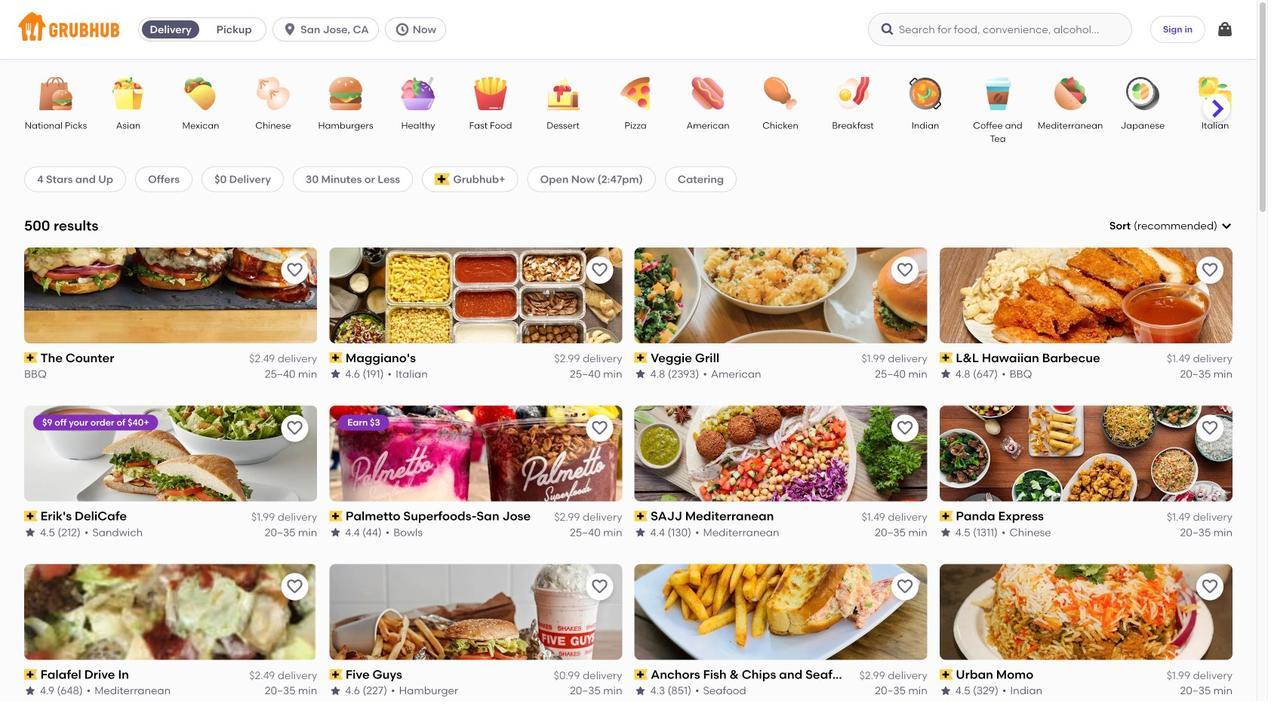 Task type: describe. For each thing, give the bounding box(es) containing it.
hamburgers image
[[319, 77, 372, 110]]

chicken image
[[754, 77, 807, 110]]

mexican image
[[174, 77, 227, 110]]

star icon image for sajj mediterranean logo
[[635, 527, 647, 539]]

italian image
[[1189, 77, 1242, 110]]

star icon image for palmetto superfoods-san jose logo
[[329, 527, 341, 539]]

american image
[[682, 77, 735, 110]]

national picks image
[[29, 77, 82, 110]]

subscription pass image for anchors fish & chips and seafood grill logo on the bottom of page
[[635, 670, 648, 680]]

anchors fish & chips and seafood grill logo image
[[635, 564, 928, 660]]

breakfast image
[[827, 77, 880, 110]]

subscription pass image for star icon associated with five guys logo
[[329, 670, 343, 680]]

star icon image for falafel drive in logo
[[24, 685, 36, 697]]

main navigation navigation
[[0, 0, 1257, 59]]



Task type: vqa. For each thing, say whether or not it's contained in the screenshot.
scrambled at right
no



Task type: locate. For each thing, give the bounding box(es) containing it.
erik's delicafe logo image
[[24, 406, 317, 502]]

1 subscription pass image from the left
[[24, 670, 38, 680]]

japanese image
[[1117, 77, 1169, 110]]

indian image
[[899, 77, 952, 110]]

grubhub plus flag logo image
[[435, 173, 450, 185]]

0 horizontal spatial subscription pass image
[[24, 670, 38, 680]]

sajj mediterranean logo image
[[635, 406, 928, 502]]

subscription pass image for palmetto superfoods-san jose logo
[[329, 511, 343, 522]]

star icon image for erik's delicafe logo
[[24, 527, 36, 539]]

mediterranean image
[[1044, 77, 1097, 110]]

star icon image for five guys logo
[[329, 685, 341, 697]]

subscription pass image
[[24, 670, 38, 680], [329, 670, 343, 680]]

subscription pass image for erik's delicafe logo
[[24, 511, 38, 522]]

star icon image for anchors fish & chips and seafood grill logo on the bottom of page
[[635, 685, 647, 697]]

dessert image
[[537, 77, 590, 110]]

star icon image
[[329, 368, 341, 380], [635, 368, 647, 380], [940, 368, 952, 380], [24, 527, 36, 539], [329, 527, 341, 539], [635, 527, 647, 539], [940, 527, 952, 539], [24, 685, 36, 697], [329, 685, 341, 697], [635, 685, 647, 697], [940, 685, 952, 697]]

star icon image for "maggiano's logo"
[[329, 368, 341, 380]]

subscription pass image
[[24, 353, 38, 363], [329, 353, 343, 363], [635, 353, 648, 363], [940, 353, 953, 363], [24, 511, 38, 522], [329, 511, 343, 522], [635, 511, 648, 522], [940, 511, 953, 522], [635, 670, 648, 680], [940, 670, 953, 680]]

star icon image for veggie grill logo
[[635, 368, 647, 380]]

veggie grill logo image
[[635, 247, 928, 343]]

palmetto superfoods-san jose logo image
[[329, 406, 622, 502]]

1 horizontal spatial subscription pass image
[[329, 670, 343, 680]]

chinese image
[[247, 77, 300, 110]]

the counter logo image
[[24, 247, 317, 343]]

subscription pass image for the counter logo
[[24, 353, 38, 363]]

2 subscription pass image from the left
[[329, 670, 343, 680]]

subscription pass image for veggie grill logo
[[635, 353, 648, 363]]

subscription pass image for sajj mediterranean logo
[[635, 511, 648, 522]]

subscription pass image for "maggiano's logo"
[[329, 353, 343, 363]]

subscription pass image for star icon related to falafel drive in logo
[[24, 670, 38, 680]]

maggiano's logo image
[[329, 247, 622, 343]]

pizza image
[[609, 77, 662, 110]]

coffee and tea image
[[972, 77, 1025, 110]]

fast food image
[[464, 77, 517, 110]]

asian image
[[102, 77, 155, 110]]

healthy image
[[392, 77, 445, 110]]

svg image
[[1216, 20, 1234, 39], [282, 22, 298, 37], [395, 22, 410, 37], [880, 22, 895, 37]]

five guys logo image
[[329, 564, 622, 660]]

falafel drive in logo image
[[24, 564, 317, 660]]

Search for food, convenience, alcohol... search field
[[868, 13, 1132, 46]]



